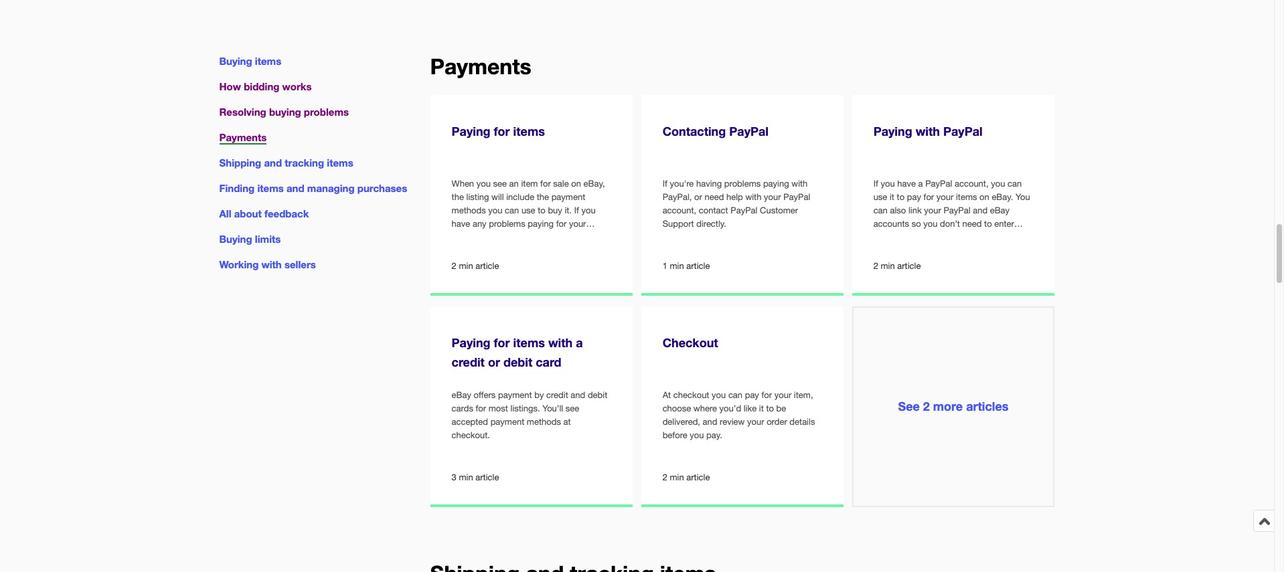 Task type: describe. For each thing, give the bounding box(es) containing it.
at
[[663, 390, 671, 400]]

items up item
[[513, 124, 545, 139]]

you'd
[[720, 404, 742, 414]]

buying for buying limits
[[219, 233, 252, 245]]

it.
[[565, 205, 572, 215]]

paying inside when you see an item for sale on ebay, the listing will include the payment methods you can use to buy it. if you have any problems paying for your items, we can help troubleshoot the issue. 2 min article
[[528, 219, 554, 229]]

items,
[[452, 232, 475, 242]]

if you're having problems paying with paypal, or need help with your paypal account, contact paypal customer support directly.
[[663, 179, 811, 229]]

details inside the at checkout you can pay for your item, choose where you'd like it to be delivered, and review your order details before you pay.
[[790, 417, 815, 427]]

tracking
[[285, 157, 324, 169]]

listing
[[467, 192, 489, 202]]

when
[[452, 179, 474, 189]]

your up don't
[[937, 192, 954, 202]]

and inside ebay offers payment by credit and debit cards for most listings. you'll see accepted payment methods at checkout.
[[571, 390, 586, 400]]

min for contacting paypal
[[670, 262, 684, 272]]

items inside if you have a paypal account, you can use it to pay for your items on ebay. you can also link your paypal and ebay accounts so you don't need to enter your details each time you pay at checkout. 2 min article
[[956, 192, 978, 202]]

also
[[891, 205, 906, 215]]

ebay inside if you have a paypal account, you can use it to pay for your items on ebay. you can also link your paypal and ebay accounts so you don't need to enter your details each time you pay at checkout. 2 min article
[[991, 205, 1010, 215]]

be
[[777, 404, 787, 414]]

for inside the at checkout you can pay for your item, choose where you'd like it to be delivered, and review your order details before you pay.
[[762, 390, 772, 400]]

min for checkout
[[670, 473, 684, 483]]

see 2 more articles
[[899, 400, 1009, 414]]

your down accounts on the right of the page
[[874, 232, 891, 242]]

can up accounts on the right of the page
[[874, 205, 888, 215]]

ebay.
[[992, 192, 1014, 202]]

by
[[535, 390, 544, 400]]

you're
[[670, 179, 694, 189]]

1 horizontal spatial payments
[[430, 54, 532, 79]]

accounts
[[874, 219, 910, 229]]

time
[[943, 232, 959, 242]]

listings.
[[511, 404, 540, 414]]

at inside if you have a paypal account, you can use it to pay for your items on ebay. you can also link your paypal and ebay accounts so you don't need to enter your details each time you pay at checkout. 2 min article
[[995, 232, 1002, 242]]

where
[[694, 404, 717, 414]]

shipping and tracking items link
[[219, 157, 353, 169]]

purchases
[[358, 182, 407, 194]]

how bidding works
[[219, 80, 312, 92]]

3 min article
[[452, 473, 499, 483]]

checkout
[[674, 390, 710, 400]]

article inside when you see an item for sale on ebay, the listing will include the payment methods you can use to buy it. if you have any problems paying for your items, we can help troubleshoot the issue. 2 min article
[[476, 262, 499, 272]]

sale
[[553, 179, 569, 189]]

you left pay.
[[690, 430, 704, 441]]

1 min article
[[663, 262, 710, 272]]

an
[[509, 179, 519, 189]]

2 inside if you have a paypal account, you can use it to pay for your items on ebay. you can also link your paypal and ebay accounts so you don't need to enter your details each time you pay at checkout. 2 min article
[[874, 262, 879, 272]]

see inside ebay offers payment by credit and debit cards for most listings. you'll see accepted payment methods at checkout.
[[566, 404, 580, 414]]

can up you
[[1008, 179, 1022, 189]]

sellers
[[285, 259, 316, 271]]

details inside if you have a paypal account, you can use it to pay for your items on ebay. you can also link your paypal and ebay accounts so you don't need to enter your details each time you pay at checkout. 2 min article
[[893, 232, 919, 242]]

use inside when you see an item for sale on ebay, the listing will include the payment methods you can use to buy it. if you have any problems paying for your items, we can help troubleshoot the issue. 2 min article
[[522, 205, 536, 215]]

checkout. inside if you have a paypal account, you can use it to pay for your items on ebay. you can also link your paypal and ebay accounts so you don't need to enter your details each time you pay at checkout. 2 min article
[[874, 246, 912, 256]]

for inside if you have a paypal account, you can use it to pay for your items on ebay. you can also link your paypal and ebay accounts so you don't need to enter your details each time you pay at checkout. 2 min article
[[924, 192, 935, 202]]

article inside if you have a paypal account, you can use it to pay for your items on ebay. you can also link your paypal and ebay accounts so you don't need to enter your details each time you pay at checkout. 2 min article
[[898, 262, 921, 272]]

bidding
[[244, 80, 280, 92]]

can right we
[[492, 232, 506, 242]]

about
[[234, 208, 262, 220]]

payment for ebay,
[[552, 192, 586, 202]]

debit inside ebay offers payment by credit and debit cards for most listings. you'll see accepted payment methods at checkout.
[[588, 390, 608, 400]]

choose
[[663, 404, 691, 414]]

offers
[[474, 390, 496, 400]]

your up be
[[775, 390, 792, 400]]

items inside paying for items with a credit or debit card
[[513, 336, 545, 351]]

order
[[767, 417, 788, 427]]

buying for buying items
[[219, 55, 252, 67]]

you'll
[[543, 404, 563, 414]]

and inside the at checkout you can pay for your item, choose where you'd like it to be delivered, and review your order details before you pay.
[[703, 417, 718, 427]]

at inside ebay offers payment by credit and debit cards for most listings. you'll see accepted payment methods at checkout.
[[564, 417, 571, 427]]

pay inside the at checkout you can pay for your item, choose where you'd like it to be delivered, and review your order details before you pay.
[[745, 390, 760, 400]]

buying limits
[[219, 233, 281, 245]]

all about feedback
[[219, 208, 309, 220]]

see inside when you see an item for sale on ebay, the listing will include the payment methods you can use to buy it. if you have any problems paying for your items, we can help troubleshoot the issue. 2 min article
[[493, 179, 507, 189]]

shipping and tracking items
[[219, 157, 353, 169]]

if for if you're having problems paying with paypal, or need help with your paypal account, contact paypal customer support directly.
[[663, 179, 668, 189]]

link
[[909, 205, 922, 215]]

article for contacting paypal
[[687, 262, 710, 272]]

paypal,
[[663, 192, 692, 202]]

to inside the at checkout you can pay for your item, choose where you'd like it to be delivered, and review your order details before you pay.
[[767, 404, 774, 414]]

buying items
[[219, 55, 282, 67]]

like
[[744, 404, 757, 414]]

can down include
[[505, 205, 519, 215]]

for inside paying for items with a credit or debit card
[[494, 336, 510, 351]]

or inside if you're having problems paying with paypal, or need help with your paypal account, contact paypal customer support directly.
[[695, 192, 703, 202]]

payments link
[[219, 131, 267, 145]]

article for paying for items with a credit or debit card
[[476, 473, 499, 483]]

item
[[521, 179, 538, 189]]

3
[[452, 473, 457, 483]]

card
[[536, 355, 562, 369]]

how bidding works link
[[219, 80, 312, 92]]

pay.
[[707, 430, 723, 441]]

feedback
[[265, 208, 309, 220]]

on inside if you have a paypal account, you can use it to pay for your items on ebay. you can also link your paypal and ebay accounts so you don't need to enter your details each time you pay at checkout. 2 min article
[[980, 192, 990, 202]]

have inside if you have a paypal account, you can use it to pay for your items on ebay. you can also link your paypal and ebay accounts so you don't need to enter your details each time you pay at checkout. 2 min article
[[898, 179, 916, 189]]

at checkout you can pay for your item, choose where you'd like it to be delivered, and review your order details before you pay.
[[663, 390, 815, 441]]

for inside ebay offers payment by credit and debit cards for most listings. you'll see accepted payment methods at checkout.
[[476, 404, 486, 414]]

see
[[899, 400, 920, 414]]

buying
[[269, 106, 301, 118]]

problems inside if you're having problems paying with paypal, or need help with your paypal account, contact paypal customer support directly.
[[725, 179, 761, 189]]

resolving
[[219, 106, 266, 118]]

resolving buying problems link
[[219, 106, 349, 118]]

paying for paying for items with a credit or debit card
[[452, 336, 491, 351]]

use inside if you have a paypal account, you can use it to pay for your items on ebay. you can also link your paypal and ebay accounts so you don't need to enter your details each time you pay at checkout. 2 min article
[[874, 192, 888, 202]]

cards
[[452, 404, 474, 414]]

credit inside ebay offers payment by credit and debit cards for most listings. you'll see accepted payment methods at checkout.
[[547, 390, 569, 400]]

if for if you have a paypal account, you can use it to pay for your items on ebay. you can also link your paypal and ebay accounts so you don't need to enter your details each time you pay at checkout. 2 min article
[[874, 179, 879, 189]]

working with sellers
[[219, 259, 316, 271]]

if inside when you see an item for sale on ebay, the listing will include the payment methods you can use to buy it. if you have any problems paying for your items, we can help troubleshoot the issue. 2 min article
[[574, 205, 579, 215]]

1 horizontal spatial the
[[537, 192, 549, 202]]

review
[[720, 417, 745, 427]]

all
[[219, 208, 231, 220]]

buying limits link
[[219, 233, 281, 245]]

help inside if you're having problems paying with paypal, or need help with your paypal account, contact paypal customer support directly.
[[727, 192, 743, 202]]

items up all about feedback link
[[258, 182, 284, 194]]

a inside paying for items with a credit or debit card
[[576, 336, 583, 351]]

finding items and managing purchases link
[[219, 182, 407, 194]]

your inside when you see an item for sale on ebay, the listing will include the payment methods you can use to buy it. if you have any problems paying for your items, we can help troubleshoot the issue. 2 min article
[[569, 219, 586, 229]]

methods for listing
[[452, 205, 486, 215]]

ebay,
[[584, 179, 605, 189]]

finding items and managing purchases
[[219, 182, 407, 194]]

we
[[478, 232, 489, 242]]

articles
[[967, 400, 1009, 414]]

when you see an item for sale on ebay, the listing will include the payment methods you can use to buy it. if you have any problems paying for your items, we can help troubleshoot the issue. 2 min article
[[452, 179, 605, 272]]

working with sellers link
[[219, 259, 316, 271]]



Task type: vqa. For each thing, say whether or not it's contained in the screenshot.
the $10.50
no



Task type: locate. For each thing, give the bounding box(es) containing it.
payment up it. on the left of page
[[552, 192, 586, 202]]

1 vertical spatial payments
[[219, 131, 267, 143]]

will
[[492, 192, 504, 202]]

1 horizontal spatial if
[[663, 179, 668, 189]]

1
[[663, 262, 668, 272]]

you right it. on the left of page
[[582, 205, 596, 215]]

all about feedback link
[[219, 208, 309, 220]]

0 horizontal spatial on
[[572, 179, 581, 189]]

2 down accounts on the right of the page
[[874, 262, 879, 272]]

to up also
[[897, 192, 905, 202]]

if inside if you're having problems paying with paypal, or need help with your paypal account, contact paypal customer support directly.
[[663, 179, 668, 189]]

contacting
[[663, 124, 726, 139]]

1 vertical spatial debit
[[588, 390, 608, 400]]

items up the how bidding works link
[[255, 55, 282, 67]]

works
[[282, 80, 312, 92]]

payment for for
[[491, 417, 525, 427]]

min for paying for items with a credit or debit card
[[459, 473, 473, 483]]

paying
[[452, 124, 491, 139], [874, 124, 913, 139], [452, 336, 491, 351]]

if right it. on the left of page
[[574, 205, 579, 215]]

methods inside ebay offers payment by credit and debit cards for most listings. you'll see accepted payment methods at checkout.
[[527, 417, 561, 427]]

min right 3
[[459, 473, 473, 483]]

1 horizontal spatial use
[[874, 192, 888, 202]]

1 horizontal spatial pay
[[907, 192, 922, 202]]

0 vertical spatial debit
[[504, 355, 533, 369]]

0 horizontal spatial it
[[759, 404, 764, 414]]

item,
[[794, 390, 814, 400]]

0 vertical spatial on
[[572, 179, 581, 189]]

paying for paying for items
[[452, 124, 491, 139]]

methods down the listing
[[452, 205, 486, 215]]

0 horizontal spatial help
[[508, 232, 525, 242]]

paying for items
[[452, 124, 545, 139]]

details
[[893, 232, 919, 242], [790, 417, 815, 427]]

1 vertical spatial checkout.
[[452, 430, 490, 441]]

0 horizontal spatial need
[[705, 192, 724, 202]]

checkout. inside ebay offers payment by credit and debit cards for most listings. you'll see accepted payment methods at checkout.
[[452, 430, 490, 441]]

debit inside paying for items with a credit or debit card
[[504, 355, 533, 369]]

need inside if you have a paypal account, you can use it to pay for your items on ebay. you can also link your paypal and ebay accounts so you don't need to enter your details each time you pay at checkout. 2 min article
[[963, 219, 982, 229]]

0 horizontal spatial pay
[[745, 390, 760, 400]]

payment down most
[[491, 417, 525, 427]]

0 horizontal spatial if
[[574, 205, 579, 215]]

ebay inside ebay offers payment by credit and debit cards for most listings. you'll see accepted payment methods at checkout.
[[452, 390, 472, 400]]

0 horizontal spatial credit
[[452, 355, 485, 369]]

you
[[1016, 192, 1031, 202]]

1 horizontal spatial account,
[[955, 179, 989, 189]]

contacting paypal
[[663, 124, 769, 139]]

items
[[255, 55, 282, 67], [513, 124, 545, 139], [327, 157, 353, 169], [258, 182, 284, 194], [956, 192, 978, 202], [513, 336, 545, 351]]

your inside if you're having problems paying with paypal, or need help with your paypal account, contact paypal customer support directly.
[[764, 192, 781, 202]]

1 vertical spatial payment
[[498, 390, 532, 400]]

your right link
[[925, 205, 942, 215]]

each
[[921, 232, 940, 242]]

it
[[890, 192, 895, 202], [759, 404, 764, 414]]

1 horizontal spatial a
[[919, 179, 923, 189]]

checkout
[[663, 336, 719, 351]]

1 vertical spatial or
[[488, 355, 500, 369]]

min down issue.
[[459, 262, 473, 272]]

if you have a paypal account, you can use it to pay for your items on ebay. you can also link your paypal and ebay accounts so you don't need to enter your details each time you pay at checkout. 2 min article
[[874, 179, 1031, 272]]

article right 3
[[476, 473, 499, 483]]

the right troubleshoot
[[579, 232, 591, 242]]

1 horizontal spatial checkout.
[[874, 246, 912, 256]]

2 horizontal spatial the
[[579, 232, 591, 242]]

1 horizontal spatial ebay
[[991, 205, 1010, 215]]

so
[[912, 219, 921, 229]]

or up offers at the bottom left
[[488, 355, 500, 369]]

payment inside when you see an item for sale on ebay, the listing will include the payment methods you can use to buy it. if you have any problems paying for your items, we can help troubleshoot the issue. 2 min article
[[552, 192, 586, 202]]

if left "you're"
[[663, 179, 668, 189]]

0 vertical spatial problems
[[304, 106, 349, 118]]

1 horizontal spatial details
[[893, 232, 919, 242]]

1 vertical spatial ebay
[[452, 390, 472, 400]]

0 horizontal spatial debit
[[504, 355, 533, 369]]

0 vertical spatial paying
[[764, 179, 790, 189]]

0 horizontal spatial account,
[[663, 205, 697, 215]]

use
[[874, 192, 888, 202], [522, 205, 536, 215]]

buying
[[219, 55, 252, 67], [219, 233, 252, 245]]

have up link
[[898, 179, 916, 189]]

and inside if you have a paypal account, you can use it to pay for your items on ebay. you can also link your paypal and ebay accounts so you don't need to enter your details each time you pay at checkout. 2 min article
[[973, 205, 988, 215]]

you down will
[[489, 205, 503, 215]]

0 horizontal spatial use
[[522, 205, 536, 215]]

ebay
[[991, 205, 1010, 215], [452, 390, 472, 400]]

problems right 'having'
[[725, 179, 761, 189]]

details right order
[[790, 417, 815, 427]]

0 vertical spatial pay
[[907, 192, 922, 202]]

0 vertical spatial a
[[919, 179, 923, 189]]

how
[[219, 80, 241, 92]]

help up contact in the right of the page
[[727, 192, 743, 202]]

buying items link
[[219, 55, 282, 67]]

account, inside if you have a paypal account, you can use it to pay for your items on ebay. you can also link your paypal and ebay accounts so you don't need to enter your details each time you pay at checkout. 2 min article
[[955, 179, 989, 189]]

1 horizontal spatial problems
[[489, 219, 526, 229]]

issue.
[[452, 246, 474, 256]]

paying with paypal
[[874, 124, 983, 139]]

min inside if you have a paypal account, you can use it to pay for your items on ebay. you can also link your paypal and ebay accounts so you don't need to enter your details each time you pay at checkout. 2 min article
[[881, 262, 895, 272]]

2 vertical spatial problems
[[489, 219, 526, 229]]

limits
[[255, 233, 281, 245]]

methods for listings.
[[527, 417, 561, 427]]

having
[[697, 179, 722, 189]]

before
[[663, 430, 688, 441]]

if up accounts on the right of the page
[[874, 179, 879, 189]]

resolving buying problems
[[219, 106, 349, 118]]

pay
[[907, 192, 922, 202], [978, 232, 993, 242], [745, 390, 760, 400]]

debit left card
[[504, 355, 533, 369]]

0 horizontal spatial details
[[790, 417, 815, 427]]

a
[[919, 179, 923, 189], [576, 336, 583, 351]]

2 min article
[[663, 473, 710, 483]]

0 vertical spatial at
[[995, 232, 1002, 242]]

1 horizontal spatial it
[[890, 192, 895, 202]]

with inside paying for items with a credit or debit card
[[549, 336, 573, 351]]

ebay down ebay.
[[991, 205, 1010, 215]]

1 horizontal spatial at
[[995, 232, 1002, 242]]

problems down works on the left top of page
[[304, 106, 349, 118]]

items up managing at top
[[327, 157, 353, 169]]

to left "buy"
[[538, 205, 546, 215]]

0 vertical spatial buying
[[219, 55, 252, 67]]

0 vertical spatial account,
[[955, 179, 989, 189]]

methods inside when you see an item for sale on ebay, the listing will include the payment methods you can use to buy it. if you have any problems paying for your items, we can help troubleshoot the issue. 2 min article
[[452, 205, 486, 215]]

troubleshoot
[[527, 232, 576, 242]]

checkout. down accounts on the right of the page
[[874, 246, 912, 256]]

help inside when you see an item for sale on ebay, the listing will include the payment methods you can use to buy it. if you have any problems paying for your items, we can help troubleshoot the issue. 2 min article
[[508, 232, 525, 242]]

2 horizontal spatial pay
[[978, 232, 993, 242]]

if inside if you have a paypal account, you can use it to pay for your items on ebay. you can also link your paypal and ebay accounts so you don't need to enter your details each time you pay at checkout. 2 min article
[[874, 179, 879, 189]]

0 horizontal spatial see
[[493, 179, 507, 189]]

need right don't
[[963, 219, 982, 229]]

need up contact in the right of the page
[[705, 192, 724, 202]]

2 inside when you see an item for sale on ebay, the listing will include the payment methods you can use to buy it. if you have any problems paying for your items, we can help troubleshoot the issue. 2 min article
[[452, 262, 457, 272]]

1 vertical spatial help
[[508, 232, 525, 242]]

1 horizontal spatial need
[[963, 219, 982, 229]]

see right you'll
[[566, 404, 580, 414]]

0 vertical spatial need
[[705, 192, 724, 202]]

article
[[476, 262, 499, 272], [687, 262, 710, 272], [898, 262, 921, 272], [476, 473, 499, 483], [687, 473, 710, 483]]

1 vertical spatial details
[[790, 417, 815, 427]]

a inside if you have a paypal account, you can use it to pay for your items on ebay. you can also link your paypal and ebay accounts so you don't need to enter your details each time you pay at checkout. 2 min article
[[919, 179, 923, 189]]

the
[[452, 192, 464, 202], [537, 192, 549, 202], [579, 232, 591, 242]]

have inside when you see an item for sale on ebay, the listing will include the payment methods you can use to buy it. if you have any problems paying for your items, we can help troubleshoot the issue. 2 min article
[[452, 219, 470, 229]]

paying up customer
[[764, 179, 790, 189]]

0 horizontal spatial or
[[488, 355, 500, 369]]

can up you'd
[[729, 390, 743, 400]]

1 vertical spatial problems
[[725, 179, 761, 189]]

you up you'd
[[712, 390, 726, 400]]

0 horizontal spatial a
[[576, 336, 583, 351]]

paying for paying with paypal
[[874, 124, 913, 139]]

account,
[[955, 179, 989, 189], [663, 205, 697, 215]]

help
[[727, 192, 743, 202], [508, 232, 525, 242]]

you up each
[[924, 219, 938, 229]]

min right 1
[[670, 262, 684, 272]]

problems inside when you see an item for sale on ebay, the listing will include the payment methods you can use to buy it. if you have any problems paying for your items, we can help troubleshoot the issue. 2 min article
[[489, 219, 526, 229]]

your up customer
[[764, 192, 781, 202]]

problems up we
[[489, 219, 526, 229]]

0 vertical spatial use
[[874, 192, 888, 202]]

you up ebay.
[[991, 179, 1006, 189]]

1 vertical spatial a
[[576, 336, 583, 351]]

1 horizontal spatial or
[[695, 192, 703, 202]]

paying up troubleshoot
[[528, 219, 554, 229]]

items up card
[[513, 336, 545, 351]]

2
[[452, 262, 457, 272], [874, 262, 879, 272], [924, 400, 930, 414], [663, 473, 668, 483]]

article down each
[[898, 262, 921, 272]]

1 vertical spatial need
[[963, 219, 982, 229]]

paying for items with a credit or debit card
[[452, 336, 583, 369]]

on inside when you see an item for sale on ebay, the listing will include the payment methods you can use to buy it. if you have any problems paying for your items, we can help troubleshoot the issue. 2 min article
[[572, 179, 581, 189]]

see up will
[[493, 179, 507, 189]]

1 vertical spatial use
[[522, 205, 536, 215]]

2 down before
[[663, 473, 668, 483]]

have up items,
[[452, 219, 470, 229]]

on left ebay.
[[980, 192, 990, 202]]

2 horizontal spatial if
[[874, 179, 879, 189]]

checkout. down accepted
[[452, 430, 490, 441]]

it inside the at checkout you can pay for your item, choose where you'd like it to be delivered, and review your order details before you pay.
[[759, 404, 764, 414]]

account, inside if you're having problems paying with paypal, or need help with your paypal account, contact paypal customer support directly.
[[663, 205, 697, 215]]

min down accounts on the right of the page
[[881, 262, 895, 272]]

1 horizontal spatial methods
[[527, 417, 561, 427]]

2 horizontal spatial problems
[[725, 179, 761, 189]]

0 vertical spatial payment
[[552, 192, 586, 202]]

accepted
[[452, 417, 488, 427]]

customer
[[760, 205, 799, 215]]

0 horizontal spatial ebay
[[452, 390, 472, 400]]

1 vertical spatial methods
[[527, 417, 561, 427]]

1 vertical spatial it
[[759, 404, 764, 414]]

checkout.
[[874, 246, 912, 256], [452, 430, 490, 441]]

1 horizontal spatial credit
[[547, 390, 569, 400]]

don't
[[941, 219, 961, 229]]

2 vertical spatial pay
[[745, 390, 760, 400]]

payment up listings.
[[498, 390, 532, 400]]

to left enter
[[985, 219, 992, 229]]

1 vertical spatial have
[[452, 219, 470, 229]]

min
[[459, 262, 473, 272], [670, 262, 684, 272], [881, 262, 895, 272], [459, 473, 473, 483], [670, 473, 684, 483]]

need inside if you're having problems paying with paypal, or need help with your paypal account, contact paypal customer support directly.
[[705, 192, 724, 202]]

items up don't
[[956, 192, 978, 202]]

0 vertical spatial have
[[898, 179, 916, 189]]

your down it. on the left of page
[[569, 219, 586, 229]]

article down pay.
[[687, 473, 710, 483]]

paypal
[[730, 124, 769, 139], [944, 124, 983, 139], [926, 179, 953, 189], [784, 192, 811, 202], [731, 205, 758, 215], [944, 205, 971, 215]]

it inside if you have a paypal account, you can use it to pay for your items on ebay. you can also link your paypal and ebay accounts so you don't need to enter your details each time you pay at checkout. 2 min article
[[890, 192, 895, 202]]

0 vertical spatial it
[[890, 192, 895, 202]]

0 vertical spatial help
[[727, 192, 743, 202]]

on
[[572, 179, 581, 189], [980, 192, 990, 202]]

ebay up cards
[[452, 390, 472, 400]]

credit inside paying for items with a credit or debit card
[[452, 355, 485, 369]]

help right we
[[508, 232, 525, 242]]

1 vertical spatial on
[[980, 192, 990, 202]]

0 horizontal spatial the
[[452, 192, 464, 202]]

on right sale
[[572, 179, 581, 189]]

0 vertical spatial credit
[[452, 355, 485, 369]]

1 vertical spatial paying
[[528, 219, 554, 229]]

0 vertical spatial ebay
[[991, 205, 1010, 215]]

buy
[[548, 205, 563, 215]]

the down when
[[452, 192, 464, 202]]

0 horizontal spatial payments
[[219, 131, 267, 143]]

buying up working
[[219, 233, 252, 245]]

paying inside paying for items with a credit or debit card
[[452, 336, 491, 351]]

it up also
[[890, 192, 895, 202]]

or down 'having'
[[695, 192, 703, 202]]

0 horizontal spatial problems
[[304, 106, 349, 118]]

1 vertical spatial pay
[[978, 232, 993, 242]]

most
[[489, 404, 508, 414]]

support
[[663, 219, 694, 229]]

ebay offers payment by credit and debit cards for most listings. you'll see accepted payment methods at checkout.
[[452, 390, 608, 441]]

delivered,
[[663, 417, 701, 427]]

0 vertical spatial details
[[893, 232, 919, 242]]

0 horizontal spatial methods
[[452, 205, 486, 215]]

pay up link
[[907, 192, 922, 202]]

1 vertical spatial buying
[[219, 233, 252, 245]]

include
[[507, 192, 535, 202]]

you up the listing
[[477, 179, 491, 189]]

payments
[[430, 54, 532, 79], [219, 131, 267, 143]]

1 horizontal spatial on
[[980, 192, 990, 202]]

credit
[[452, 355, 485, 369], [547, 390, 569, 400]]

debit
[[504, 355, 533, 369], [588, 390, 608, 400]]

buying up how
[[219, 55, 252, 67]]

you up also
[[881, 179, 895, 189]]

1 horizontal spatial paying
[[764, 179, 790, 189]]

managing
[[307, 182, 355, 194]]

0 horizontal spatial at
[[564, 417, 571, 427]]

debit right the by
[[588, 390, 608, 400]]

min down before
[[670, 473, 684, 483]]

0 horizontal spatial have
[[452, 219, 470, 229]]

at
[[995, 232, 1002, 242], [564, 417, 571, 427]]

1 buying from the top
[[219, 55, 252, 67]]

0 vertical spatial checkout.
[[874, 246, 912, 256]]

min inside when you see an item for sale on ebay, the listing will include the payment methods you can use to buy it. if you have any problems paying for your items, we can help troubleshoot the issue. 2 min article
[[459, 262, 473, 272]]

enter
[[995, 219, 1015, 229]]

you right the time
[[962, 232, 976, 242]]

article down we
[[476, 262, 499, 272]]

1 horizontal spatial have
[[898, 179, 916, 189]]

2 buying from the top
[[219, 233, 252, 245]]

1 vertical spatial see
[[566, 404, 580, 414]]

1 horizontal spatial debit
[[588, 390, 608, 400]]

methods down you'll
[[527, 417, 561, 427]]

have
[[898, 179, 916, 189], [452, 219, 470, 229]]

0 vertical spatial payments
[[430, 54, 532, 79]]

1 vertical spatial at
[[564, 417, 571, 427]]

2 down issue.
[[452, 262, 457, 272]]

to inside when you see an item for sale on ebay, the listing will include the payment methods you can use to buy it. if you have any problems paying for your items, we can help troubleshoot the issue. 2 min article
[[538, 205, 546, 215]]

directly.
[[697, 219, 727, 229]]

pay right the time
[[978, 232, 993, 242]]

0 horizontal spatial checkout.
[[452, 430, 490, 441]]

or inside paying for items with a credit or debit card
[[488, 355, 500, 369]]

article right 1
[[687, 262, 710, 272]]

paying inside if you're having problems paying with paypal, or need help with your paypal account, contact paypal customer support directly.
[[764, 179, 790, 189]]

any
[[473, 219, 487, 229]]

the up "buy"
[[537, 192, 549, 202]]

2 right the 'see'
[[924, 400, 930, 414]]

0 vertical spatial see
[[493, 179, 507, 189]]

1 vertical spatial credit
[[547, 390, 569, 400]]

details down so
[[893, 232, 919, 242]]

or
[[695, 192, 703, 202], [488, 355, 500, 369]]

use up accounts on the right of the page
[[874, 192, 888, 202]]

2 vertical spatial payment
[[491, 417, 525, 427]]

1 horizontal spatial see
[[566, 404, 580, 414]]

credit up offers at the bottom left
[[452, 355, 485, 369]]

pay up like
[[745, 390, 760, 400]]

if
[[663, 179, 668, 189], [874, 179, 879, 189], [574, 205, 579, 215]]

account, up support at right
[[663, 205, 697, 215]]

1 vertical spatial account,
[[663, 205, 697, 215]]

account, up don't
[[955, 179, 989, 189]]

0 horizontal spatial paying
[[528, 219, 554, 229]]

to
[[897, 192, 905, 202], [538, 205, 546, 215], [985, 219, 992, 229], [767, 404, 774, 414]]

working
[[219, 259, 259, 271]]

article for checkout
[[687, 473, 710, 483]]

shipping
[[219, 157, 261, 169]]

see
[[493, 179, 507, 189], [566, 404, 580, 414]]

your down like
[[748, 417, 765, 427]]

0 vertical spatial methods
[[452, 205, 486, 215]]

use down include
[[522, 205, 536, 215]]

it right like
[[759, 404, 764, 414]]

finding
[[219, 182, 255, 194]]

to left be
[[767, 404, 774, 414]]

can inside the at checkout you can pay for your item, choose where you'd like it to be delivered, and review your order details before you pay.
[[729, 390, 743, 400]]

more
[[934, 400, 963, 414]]

0 vertical spatial or
[[695, 192, 703, 202]]

credit up you'll
[[547, 390, 569, 400]]

1 horizontal spatial help
[[727, 192, 743, 202]]



